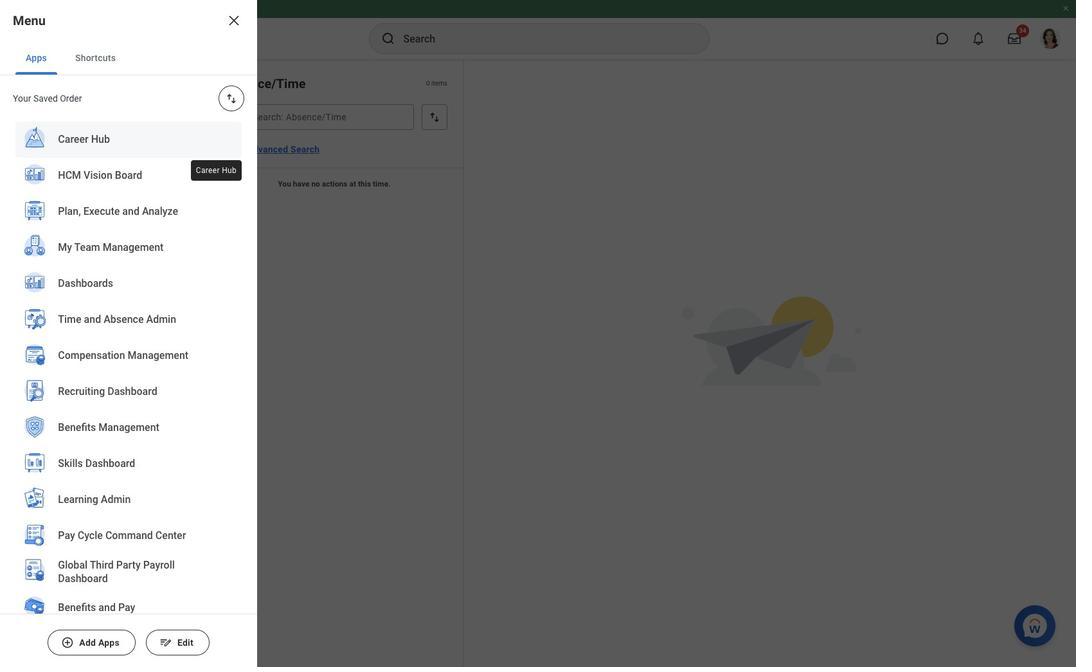 Task type: describe. For each thing, give the bounding box(es) containing it.
1 horizontal spatial apps
[[98, 637, 120, 648]]

my for my tasks
[[59, 79, 77, 95]]

saved searches button
[[0, 168, 206, 199]]

delegated to me
[[44, 421, 109, 431]]

favorites
[[44, 297, 80, 307]]

time and absence admin link
[[15, 302, 242, 339]]

career inside global navigation dialog
[[58, 133, 88, 146]]

bulk approve
[[44, 571, 97, 581]]

learning admin link
[[15, 482, 242, 519]]

hcm vision board
[[58, 169, 142, 182]]

time
[[58, 313, 81, 326]]

manage filters
[[44, 277, 103, 287]]

hub inside list
[[91, 133, 110, 146]]

customer invoice approvals button
[[0, 392, 193, 418]]

compensation for compensation management
[[58, 349, 125, 362]]

edit
[[177, 637, 194, 648]]

skills dashboard
[[58, 458, 135, 470]]

0
[[426, 80, 430, 87]]

delegations
[[79, 602, 126, 612]]

all to dos button
[[0, 351, 193, 377]]

0 vertical spatial management
[[103, 241, 163, 254]]

recruiting for recruiting
[[44, 482, 84, 493]]

0 vertical spatial search image
[[380, 31, 396, 46]]

filters inside button
[[78, 277, 103, 287]]

list containing career hub
[[0, 122, 257, 667]]

and for absence
[[84, 313, 101, 326]]

archive button
[[0, 509, 206, 540]]

learning
[[58, 494, 98, 506]]

1 horizontal spatial hub
[[222, 166, 237, 175]]

expense reports without exceptions
[[44, 462, 189, 472]]

archive
[[44, 518, 79, 530]]

global third party payroll dashboard
[[58, 559, 175, 585]]

command
[[105, 530, 153, 542]]

all items
[[44, 125, 85, 137]]

expense report approvals
[[44, 441, 149, 452]]

all items button
[[0, 116, 206, 147]]

0 vertical spatial and
[[122, 205, 139, 218]]

manage filters button
[[0, 269, 193, 295]]

plan, execute and analyze
[[58, 205, 178, 218]]

advanced
[[247, 144, 288, 154]]

global
[[58, 559, 87, 571]]

saved searches
[[44, 177, 118, 189]]

pay cycle command center link
[[15, 518, 242, 555]]

plan,
[[58, 205, 81, 218]]

all for all to dos
[[44, 359, 54, 369]]

career hub link
[[15, 122, 242, 159]]

reports
[[80, 462, 111, 472]]

third
[[90, 559, 114, 571]]

invoice
[[85, 400, 114, 410]]

center
[[155, 530, 186, 542]]

dashboard inside global third party payroll dashboard
[[58, 572, 108, 585]]

rename image
[[13, 569, 28, 584]]

0 horizontal spatial apps
[[26, 53, 47, 63]]

update
[[44, 204, 72, 214]]

recruiting button
[[0, 475, 193, 500]]

filters inside 'dropdown button'
[[44, 250, 73, 262]]

delegated to me button
[[0, 413, 193, 439]]

admin inside "link"
[[146, 313, 176, 326]]

absence/time button
[[0, 331, 172, 356]]

items
[[432, 80, 448, 87]]

update profile
[[44, 204, 100, 214]]

actions
[[322, 179, 348, 188]]

dos
[[68, 359, 84, 369]]

your
[[13, 93, 31, 104]]

favorites button
[[0, 289, 193, 315]]

payroll
[[143, 559, 175, 571]]

absence
[[103, 313, 144, 326]]

add
[[79, 637, 96, 648]]

plan, execute and analyze link
[[15, 194, 242, 231]]

benefits and pay link
[[15, 590, 242, 627]]

skills
[[58, 458, 83, 470]]

clock check image
[[13, 176, 28, 191]]

add apps
[[79, 637, 120, 648]]

expense reports without exceptions button
[[0, 454, 193, 480]]

absence/time inside "item list" element
[[221, 76, 306, 91]]

item list element
[[206, 59, 464, 667]]

items
[[59, 125, 85, 137]]

team
[[74, 241, 100, 254]]

my team management
[[58, 241, 163, 254]]

bulk approve link
[[0, 561, 206, 592]]

recruiting for recruiting dashboard
[[58, 385, 105, 398]]

manage delegations
[[44, 602, 126, 612]]

advanced search
[[247, 144, 320, 154]]

benefits and pay
[[58, 602, 135, 614]]

without
[[113, 462, 143, 472]]

compensation management link
[[15, 338, 242, 375]]

tasks
[[80, 79, 114, 95]]

and for pay
[[98, 602, 116, 614]]

recruiting dashboard link
[[15, 374, 242, 411]]

user plus image
[[13, 599, 28, 615]]

hcm
[[58, 169, 81, 182]]

management for benefits management
[[98, 421, 159, 434]]

career hub inside global navigation dialog
[[58, 133, 110, 146]]

all to dos
[[44, 359, 84, 369]]



Task type: locate. For each thing, give the bounding box(es) containing it.
2 list from the top
[[0, 122, 257, 667]]

all for all items
[[44, 125, 56, 137]]

0 vertical spatial dashboard
[[107, 385, 157, 398]]

dashboards link
[[15, 266, 242, 303]]

pay down global third party payroll dashboard
[[118, 602, 135, 614]]

filters up favorites button
[[78, 277, 103, 287]]

exceptions
[[145, 462, 189, 472]]

0 vertical spatial pay
[[58, 530, 75, 542]]

3 list from the top
[[0, 269, 206, 500]]

1 manage from the top
[[44, 277, 76, 287]]

career hub down configure icon
[[196, 166, 237, 175]]

0 horizontal spatial filters
[[44, 250, 73, 262]]

no
[[312, 179, 320, 188]]

0 horizontal spatial search image
[[230, 111, 243, 123]]

benefits for benefits and pay
[[58, 602, 96, 614]]

1 vertical spatial all
[[44, 359, 54, 369]]

compensation button
[[0, 372, 193, 398]]

list
[[0, 116, 206, 623], [0, 122, 257, 667], [0, 269, 206, 500]]

search image
[[380, 31, 396, 46], [230, 111, 243, 123]]

advanced search button
[[242, 136, 325, 162]]

recruiting inside global navigation dialog
[[58, 385, 105, 398]]

overdue
[[44, 318, 77, 328]]

search
[[291, 144, 320, 154]]

1 list from the top
[[0, 116, 206, 623]]

saved right your
[[33, 93, 58, 104]]

approvals up without at the left bottom of the page
[[109, 441, 149, 452]]

1 vertical spatial search image
[[230, 111, 243, 123]]

filters left team
[[44, 250, 73, 262]]

career hub
[[58, 133, 110, 146], [196, 166, 237, 175]]

analyze
[[142, 205, 178, 218]]

profile logan mcneil element
[[1033, 24, 1069, 53]]

clipboard image inside archive button
[[13, 516, 28, 532]]

you
[[278, 179, 291, 188]]

admin up archive button
[[101, 494, 131, 506]]

tab list
[[0, 41, 257, 75]]

0 vertical spatial recruiting
[[58, 385, 105, 398]]

0 vertical spatial hub
[[91, 133, 110, 146]]

0 vertical spatial expense
[[44, 441, 78, 452]]

close environment banner image
[[1063, 5, 1070, 12]]

career
[[58, 133, 88, 146], [196, 166, 220, 175]]

1 vertical spatial my
[[58, 241, 72, 254]]

board
[[115, 169, 142, 182]]

list containing all items
[[0, 116, 206, 623]]

absence/time up sort icon
[[221, 76, 306, 91]]

apps right add
[[98, 637, 120, 648]]

edit button
[[146, 630, 210, 655]]

expense up skills
[[44, 441, 78, 452]]

0 vertical spatial career
[[58, 133, 88, 146]]

manage for manage delegations
[[44, 602, 76, 612]]

hcm vision board link
[[15, 158, 242, 195]]

recruiting up learning
[[44, 482, 84, 493]]

dashboard for skills dashboard
[[85, 458, 135, 470]]

expense for expense reports without exceptions
[[44, 462, 78, 472]]

1 benefits from the top
[[58, 421, 96, 434]]

0 horizontal spatial pay
[[58, 530, 75, 542]]

0 vertical spatial approvals
[[116, 400, 156, 410]]

1 vertical spatial filters
[[78, 277, 103, 287]]

1 vertical spatial expense
[[44, 462, 78, 472]]

1 vertical spatial benefits
[[58, 602, 96, 614]]

compensation
[[58, 349, 125, 362], [44, 379, 102, 390]]

overdue button
[[0, 310, 193, 336]]

1 all from the top
[[44, 125, 56, 137]]

bulk
[[44, 571, 61, 581]]

to
[[86, 421, 94, 431]]

expense
[[44, 441, 78, 452], [44, 462, 78, 472]]

1 horizontal spatial career
[[196, 166, 220, 175]]

management for compensation management
[[128, 349, 188, 362]]

0 vertical spatial compensation
[[58, 349, 125, 362]]

my left the tasks
[[59, 79, 77, 95]]

recruiting
[[58, 385, 105, 398], [44, 482, 84, 493]]

benefits down approve
[[58, 602, 96, 614]]

inbox large image
[[1009, 32, 1021, 45]]

shortcuts button
[[65, 41, 126, 75]]

0 horizontal spatial career hub
[[58, 133, 110, 146]]

my inside list
[[58, 241, 72, 254]]

0 vertical spatial all
[[44, 125, 56, 137]]

1 horizontal spatial admin
[[146, 313, 176, 326]]

expense for expense report approvals
[[44, 441, 78, 452]]

approvals for expense report approvals
[[109, 441, 149, 452]]

compensation management
[[58, 349, 188, 362]]

1 vertical spatial management
[[128, 349, 188, 362]]

and inside "link"
[[84, 313, 101, 326]]

manage for manage filters
[[44, 277, 76, 287]]

my for my team management
[[58, 241, 72, 254]]

saved up update
[[44, 177, 72, 189]]

1 vertical spatial saved
[[44, 177, 72, 189]]

searches
[[75, 177, 118, 189]]

your saved order
[[13, 93, 82, 104]]

customer invoice approvals
[[44, 400, 156, 410]]

compensation inside global navigation dialog
[[58, 349, 125, 362]]

management down time and absence admin "link"
[[128, 349, 188, 362]]

party
[[116, 559, 141, 571]]

2 vertical spatial dashboard
[[58, 572, 108, 585]]

apps button
[[15, 41, 57, 75]]

0 vertical spatial my
[[59, 79, 77, 95]]

management
[[103, 241, 163, 254], [128, 349, 188, 362], [98, 421, 159, 434]]

1 vertical spatial apps
[[98, 637, 120, 648]]

saved inside dropdown button
[[44, 177, 72, 189]]

clipboard image inside all items button
[[13, 123, 28, 139]]

time and absence admin
[[58, 313, 176, 326]]

management down plan, execute and analyze link at the top left of page
[[103, 241, 163, 254]]

2 vertical spatial management
[[98, 421, 159, 434]]

my team management link
[[15, 230, 242, 267]]

1 vertical spatial career hub
[[196, 166, 237, 175]]

recruiting inside button
[[44, 482, 84, 493]]

you have no actions at this time.
[[278, 179, 391, 188]]

0 vertical spatial filters
[[44, 250, 73, 262]]

approvals for customer invoice approvals
[[116, 400, 156, 410]]

admin right absence
[[146, 313, 176, 326]]

clipboard image for all items
[[13, 123, 28, 139]]

benefits up report
[[58, 421, 96, 434]]

1 vertical spatial manage
[[44, 602, 76, 612]]

apps down the menu
[[26, 53, 47, 63]]

compensation inside button
[[44, 379, 102, 390]]

0 vertical spatial manage
[[44, 277, 76, 287]]

execute
[[83, 205, 120, 218]]

manage up "favorites"
[[44, 277, 76, 287]]

notifications large image
[[973, 32, 985, 45]]

1 vertical spatial pay
[[118, 602, 135, 614]]

1 vertical spatial approvals
[[109, 441, 149, 452]]

1 vertical spatial recruiting
[[44, 482, 84, 493]]

clipboard image down your
[[13, 123, 28, 139]]

0 vertical spatial absence/time
[[221, 76, 306, 91]]

report
[[80, 441, 106, 452]]

approve
[[64, 571, 97, 581]]

vision
[[83, 169, 112, 182]]

order
[[60, 93, 82, 104]]

0 horizontal spatial hub
[[91, 133, 110, 146]]

list containing manage filters
[[0, 269, 206, 500]]

banner
[[0, 0, 1077, 59]]

2 expense from the top
[[44, 462, 78, 472]]

approvals down recruiting dashboard
[[116, 400, 156, 410]]

all left items
[[44, 125, 56, 137]]

apps
[[26, 53, 47, 63], [98, 637, 120, 648]]

1 vertical spatial clipboard image
[[13, 516, 28, 532]]

tab list containing apps
[[0, 41, 257, 75]]

configure image
[[224, 142, 239, 157]]

expense left reports
[[44, 462, 78, 472]]

1 horizontal spatial career hub
[[196, 166, 237, 175]]

profile
[[75, 204, 100, 214]]

me
[[97, 421, 109, 431]]

0 vertical spatial clipboard image
[[13, 123, 28, 139]]

dashboard for recruiting dashboard
[[107, 385, 157, 398]]

to
[[56, 359, 66, 369]]

clipboard image for archive
[[13, 516, 28, 532]]

2 manage from the top
[[44, 602, 76, 612]]

manage down bulk on the bottom left of page
[[44, 602, 76, 612]]

my
[[59, 79, 77, 95], [58, 241, 72, 254]]

1 expense from the top
[[44, 441, 78, 452]]

management down recruiting dashboard link
[[98, 421, 159, 434]]

1 vertical spatial hub
[[222, 166, 237, 175]]

at
[[350, 179, 356, 188]]

saved inside global navigation dialog
[[33, 93, 58, 104]]

clipboard image
[[13, 123, 28, 139], [13, 516, 28, 532]]

hub down configure icon
[[222, 166, 237, 175]]

manage delegations link
[[0, 592, 206, 623]]

my tasks
[[59, 79, 114, 95]]

0 horizontal spatial career
[[58, 133, 88, 146]]

global navigation dialog
[[0, 0, 257, 667]]

my tasks element
[[0, 59, 206, 667]]

pay left cycle
[[58, 530, 75, 542]]

sort image
[[225, 92, 238, 105]]

recruiting dashboard
[[58, 385, 157, 398]]

plus circle image
[[61, 636, 74, 649]]

2 benefits from the top
[[58, 602, 96, 614]]

compensation for compensation
[[44, 379, 102, 390]]

1 vertical spatial career
[[196, 166, 220, 175]]

0 horizontal spatial absence/time
[[44, 338, 103, 349]]

clipboard image left archive
[[13, 516, 28, 532]]

expense report approvals button
[[0, 434, 193, 459]]

dashboards
[[58, 277, 113, 290]]

absence/time up "dos"
[[44, 338, 103, 349]]

menu
[[13, 13, 45, 28]]

my left team
[[58, 241, 72, 254]]

0 vertical spatial benefits
[[58, 421, 96, 434]]

text edit image
[[159, 636, 172, 649]]

1 vertical spatial compensation
[[44, 379, 102, 390]]

1 horizontal spatial filters
[[78, 277, 103, 287]]

2 all from the top
[[44, 359, 54, 369]]

2 vertical spatial and
[[98, 602, 116, 614]]

recruiting up customer
[[58, 385, 105, 398]]

update profile button
[[0, 196, 193, 222]]

0 vertical spatial apps
[[26, 53, 47, 63]]

add apps button
[[48, 630, 136, 655]]

perspective image
[[13, 248, 28, 264]]

benefits for benefits management
[[58, 421, 96, 434]]

1 horizontal spatial search image
[[380, 31, 396, 46]]

hub right items
[[91, 133, 110, 146]]

manage inside button
[[44, 277, 76, 287]]

shortcuts
[[75, 53, 116, 63]]

0 vertical spatial admin
[[146, 313, 176, 326]]

2 clipboard image from the top
[[13, 516, 28, 532]]

benefits management
[[58, 421, 159, 434]]

and
[[122, 205, 139, 218], [84, 313, 101, 326], [98, 602, 116, 614]]

1 vertical spatial absence/time
[[44, 338, 103, 349]]

skills dashboard link
[[15, 446, 242, 483]]

pay cycle command center
[[58, 530, 186, 542]]

1 vertical spatial and
[[84, 313, 101, 326]]

time.
[[373, 179, 391, 188]]

all left to
[[44, 359, 54, 369]]

absence/time inside button
[[44, 338, 103, 349]]

0 horizontal spatial admin
[[101, 494, 131, 506]]

1 horizontal spatial absence/time
[[221, 76, 306, 91]]

0 vertical spatial saved
[[33, 93, 58, 104]]

admin
[[146, 313, 176, 326], [101, 494, 131, 506]]

1 vertical spatial dashboard
[[85, 458, 135, 470]]

1 clipboard image from the top
[[13, 123, 28, 139]]

1 horizontal spatial pay
[[118, 602, 135, 614]]

1 vertical spatial admin
[[101, 494, 131, 506]]

manage
[[44, 277, 76, 287], [44, 602, 76, 612]]

all inside button
[[44, 125, 56, 137]]

all inside button
[[44, 359, 54, 369]]

x image
[[226, 13, 242, 28]]

filters
[[44, 250, 73, 262], [78, 277, 103, 287]]

all
[[44, 125, 56, 137], [44, 359, 54, 369]]

0 vertical spatial career hub
[[58, 133, 110, 146]]

delegated
[[44, 421, 84, 431]]

this
[[358, 179, 371, 188]]

cycle
[[77, 530, 103, 542]]

career hub up vision
[[58, 133, 110, 146]]



Task type: vqa. For each thing, say whether or not it's contained in the screenshot.
View related to Candidate Pipeline Summary
no



